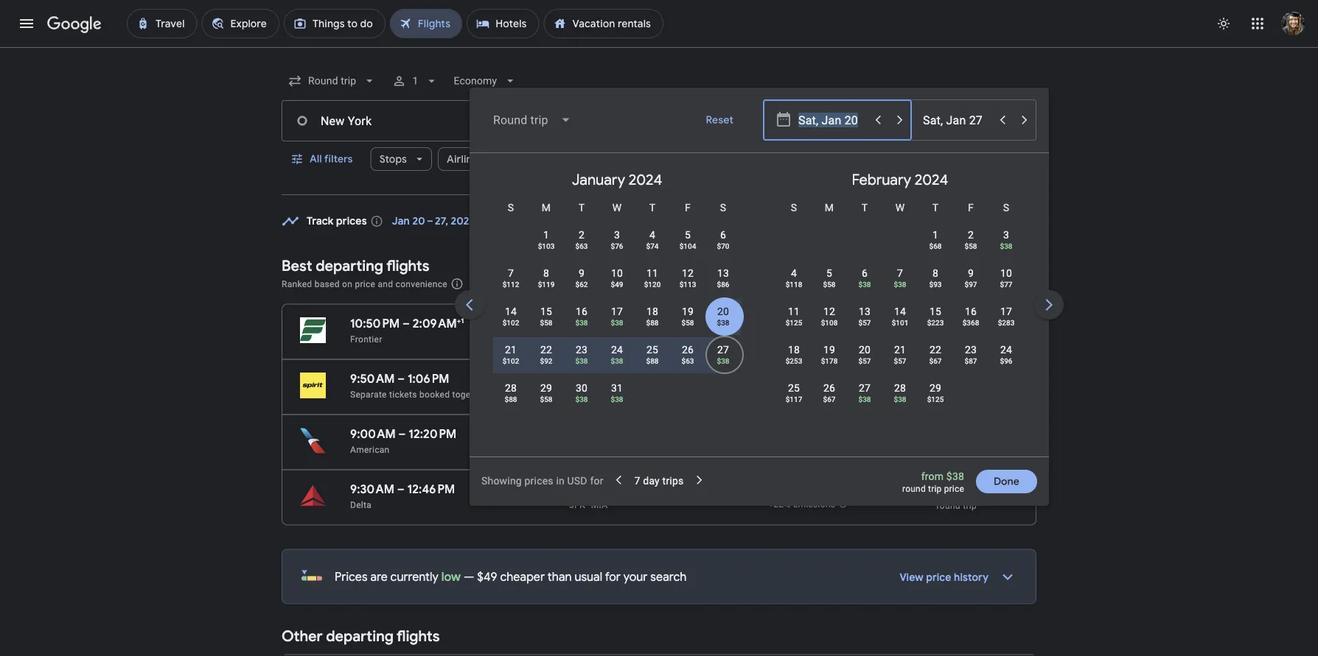 Task type: locate. For each thing, give the bounding box(es) containing it.
, 97 us dollars element
[[965, 280, 977, 289]]

round trip for 3 hr 16 min
[[937, 390, 977, 401]]

nonstop right the day
[[665, 482, 711, 497]]

0 vertical spatial prices
[[473, 279, 498, 289]]

21 inside 21 $102
[[505, 344, 517, 356]]

february 2024 row group
[[759, 159, 1042, 451]]

fri, feb 9 element
[[968, 266, 974, 281]]

0 vertical spatial 25
[[647, 344, 658, 356]]

grid containing january 2024
[[476, 159, 1318, 466]]

prices left $112
[[473, 279, 498, 289]]

1 horizontal spatial 13
[[859, 306, 871, 318]]

17
[[611, 306, 623, 318], [1000, 306, 1012, 318]]

24 inside 24 $38
[[611, 344, 623, 356]]

, 76 us dollars element
[[611, 242, 623, 251]]

2 8 from the left
[[933, 267, 939, 279]]

1 horizontal spatial 21
[[894, 344, 906, 356]]

0 vertical spatial , 88 us dollars element
[[646, 319, 659, 327]]

12 inside 12 $108
[[824, 306, 835, 318]]

$103
[[538, 242, 555, 251]]

3 inside 3 hr 16 min jfk – mia
[[569, 482, 576, 497]]

15 down $119 at the top left
[[540, 306, 552, 318]]

15
[[540, 306, 552, 318], [930, 306, 942, 318]]

jfk
[[569, 500, 585, 511]]

for right "usd"
[[590, 475, 604, 487]]

1 inside 1 $103
[[543, 229, 549, 241]]

2 total duration 3 hr 16 min. element from the top
[[569, 482, 665, 500]]

$38 for tue, jan 23 element
[[575, 357, 588, 366]]

+22% emissions button
[[764, 483, 847, 514]]

4 inside 4 $118
[[791, 267, 797, 279]]

None field
[[282, 68, 383, 94], [448, 68, 523, 94], [481, 102, 584, 138], [282, 68, 383, 94], [448, 68, 523, 94], [481, 102, 584, 138]]

round down from at the right of page
[[903, 484, 926, 495]]

, 125 us dollars element up sun, feb 18 element
[[786, 319, 802, 327]]

4 $118
[[786, 267, 802, 289]]

co left mon, feb 26 element
[[800, 372, 818, 387]]

departing up on
[[316, 257, 383, 275]]

2 17 from the left
[[1000, 306, 1012, 318]]

$38 for the sat, jan 20, departure date. element
[[717, 319, 730, 327]]

wed, jan 17 element
[[611, 305, 623, 319]]

wed, feb 14 element
[[894, 305, 906, 319]]

2 nonstop flight. element from the top
[[665, 372, 711, 389]]

19 for 19 $178
[[824, 344, 835, 356]]

12 inside '12 $113'
[[682, 267, 694, 279]]

5 inside 5 $104
[[685, 229, 691, 241]]

1 m from the left
[[542, 202, 551, 214]]

2 10 from the left
[[1000, 267, 1012, 279]]

sat, feb 10 element
[[1000, 266, 1012, 281]]

1 min from the top
[[607, 316, 626, 331]]

1 inside 1 popup button
[[412, 75, 418, 87]]

2 24 from the left
[[1000, 344, 1012, 356]]

avg
[[769, 334, 784, 344]]

0 vertical spatial nonstop flight. element
[[665, 316, 711, 334]]

4 t from the left
[[932, 202, 939, 214]]

30
[[576, 382, 588, 394]]

$125 for 11
[[786, 319, 802, 327]]

kg inside kg co 2 -12% emissions
[[784, 372, 797, 387]]

min inside 3 hr 16 min jfk – mia
[[607, 482, 627, 497]]

w up wed, jan 3 element
[[612, 202, 622, 214]]

15 $223
[[927, 306, 944, 327]]

26 inside '26 $63'
[[682, 344, 694, 356]]

for
[[622, 279, 634, 289], [590, 475, 604, 487], [605, 570, 621, 585]]

lga inside 3 hr 16 min lga – mia
[[569, 390, 586, 400]]

prices are currently low — $49 cheaper than usual for your search
[[335, 570, 687, 585]]

6 inside 6 $70
[[720, 229, 726, 241]]

jan 20 – 27, 2024
[[392, 215, 476, 228]]

, 58 us dollars element right the 28 $88 at the bottom of the page
[[540, 395, 553, 404]]

14 inside 14 $101
[[894, 306, 906, 318]]

9:00 am – 12:20 pm american
[[350, 427, 457, 455]]

round trip down $87 at the right bottom of the page
[[937, 390, 977, 401]]

21 down the $101
[[894, 344, 906, 356]]

9 up , 62 us dollars element on the left of page
[[579, 267, 585, 279]]

nonstop flight. element
[[665, 316, 711, 334], [665, 372, 711, 389], [665, 482, 711, 500]]

Departure text field
[[798, 101, 866, 141]]

None search field
[[282, 63, 1318, 507]]

1 horizontal spatial fees
[[778, 279, 796, 289]]

1 vertical spatial price
[[944, 484, 964, 495]]

f inside the january 2024 row group
[[685, 202, 691, 214]]

passenger assistance button
[[845, 279, 935, 289]]

1 horizontal spatial 9
[[968, 267, 974, 279]]

nonstop flight. element right the day
[[665, 482, 711, 500]]

19 inside 19 $58
[[682, 306, 694, 318]]

1 vertical spatial prices
[[525, 475, 553, 487]]

, 49 us dollars element
[[611, 280, 623, 289]]

17 $283
[[998, 306, 1015, 327]]

f inside row group
[[968, 202, 974, 214]]

2 m from the left
[[825, 202, 834, 214]]

10 inside 10 $77
[[1000, 267, 1012, 279]]

2 horizontal spatial 7
[[897, 267, 903, 279]]

, 57 us dollars element
[[859, 319, 871, 327], [859, 357, 871, 366], [894, 357, 907, 366]]

18 inside 18 $253
[[788, 344, 800, 356]]

$38 for wed, feb 7 element
[[894, 280, 907, 289]]

1 horizontal spatial for
[[605, 570, 621, 585]]

reset button
[[688, 102, 751, 138]]

28 $38
[[894, 382, 907, 404]]

, 283 us dollars element
[[998, 319, 1015, 327]]

0 horizontal spatial 6
[[720, 229, 726, 241]]

row
[[529, 215, 741, 263], [918, 215, 1024, 263], [493, 260, 741, 302], [776, 260, 1024, 302], [493, 298, 741, 340], [776, 298, 1024, 340], [493, 336, 741, 378], [776, 336, 1024, 378], [493, 375, 635, 417], [776, 375, 953, 417]]

1 29 from the left
[[540, 382, 552, 394]]

0 vertical spatial $63
[[575, 242, 588, 251]]

kg down $253
[[784, 372, 797, 387]]

0 vertical spatial 12
[[682, 267, 694, 279]]

t down february
[[862, 202, 868, 214]]

$58 right the 28 $88 at the bottom of the page
[[540, 395, 553, 404]]

8 for 8 $119
[[543, 267, 549, 279]]

, 125 us dollars element
[[786, 319, 802, 327], [927, 395, 944, 404]]

2 vertical spatial for
[[605, 570, 621, 585]]

6 for 6 $70
[[720, 229, 726, 241]]

27 inside february 2024 row group
[[859, 382, 871, 394]]

21 for 21 $57
[[894, 344, 906, 356]]

2 horizontal spatial 19
[[824, 344, 835, 356]]

row containing 25
[[776, 375, 953, 417]]

0 vertical spatial flights
[[386, 257, 430, 275]]

$88
[[646, 319, 659, 327], [646, 357, 659, 366], [505, 395, 517, 404]]

$88 for 18
[[646, 319, 659, 327]]

stops
[[379, 153, 407, 166]]

flights
[[386, 257, 430, 275], [397, 628, 440, 647]]

, 38 us dollars element for wed, jan 17 element
[[611, 319, 623, 327]]

round down $148
[[937, 501, 961, 511]]

– right 9:30 am
[[397, 482, 405, 497]]

3 inside 3 $76
[[614, 229, 620, 241]]

1 button
[[386, 63, 445, 99]]

2 $102 from the top
[[503, 357, 519, 366]]

25 for 25 $88
[[647, 344, 658, 356]]

0 horizontal spatial 27
[[717, 344, 729, 356]]

0 vertical spatial $88
[[646, 319, 659, 327]]

track
[[307, 215, 334, 228]]

27 $38
[[717, 344, 730, 366], [859, 382, 871, 404]]

1 vertical spatial 27
[[859, 382, 871, 394]]

19 right 16 $38
[[593, 316, 604, 331]]

, 67 us dollars element for 22
[[929, 357, 942, 366]]

14 up , 101 us dollars element
[[894, 306, 906, 318]]

7 inside 7 $38
[[897, 267, 903, 279]]

0 vertical spatial emissions
[[786, 334, 829, 344]]

0 horizontal spatial 15
[[540, 306, 552, 318]]

27 inside the january 2024 row group
[[717, 344, 729, 356]]

8 $119
[[538, 267, 555, 289]]

nonstop for 10:50 pm – 2:09 am + 1
[[665, 316, 711, 331]]

$92
[[540, 357, 553, 366]]

1 horizontal spatial 8
[[933, 267, 939, 279]]

, 58 us dollars element for 29
[[540, 395, 553, 404]]

5 right may
[[826, 267, 832, 279]]

20 inside 20 $57
[[859, 344, 871, 356]]

round trip for 3 hr 19 min
[[937, 335, 977, 345]]

$125 for 29
[[927, 395, 944, 404]]

$125 up sun, feb 18 element
[[786, 319, 802, 327]]

$125 right 28 $38
[[927, 395, 944, 404]]

$57 up wed, feb 28 element
[[894, 357, 907, 366]]

m for february 2024
[[825, 202, 834, 214]]

11 down $118
[[788, 306, 800, 318]]

sun, jan 7 element
[[508, 266, 514, 281]]

24 inside 24 $96
[[1000, 344, 1012, 356]]

3 for 1:06 pm
[[569, 372, 576, 387]]

1 23 from the left
[[576, 344, 588, 356]]

1 and from the left
[[378, 279, 393, 289]]

, 38 us dollars element
[[1000, 242, 1013, 251], [859, 280, 871, 289], [894, 280, 907, 289], [575, 319, 588, 327], [611, 319, 623, 327], [717, 319, 730, 327], [575, 357, 588, 366], [611, 357, 623, 366], [717, 357, 730, 366], [575, 395, 588, 404], [611, 395, 623, 404], [859, 395, 871, 404], [894, 395, 907, 404]]

15 $58
[[540, 306, 553, 327]]

—
[[464, 570, 474, 585]]

26 for 26 $63
[[682, 344, 694, 356]]

nonstop flight. element for 9:50 am – 1:06 pm
[[665, 372, 711, 389]]

, 63 us dollars element up tue, jan 9 element
[[575, 242, 588, 251]]

$67 for 22
[[929, 357, 942, 366]]

12 up , 113 us dollars element
[[682, 267, 694, 279]]

1 f from the left
[[685, 202, 691, 214]]

january
[[572, 170, 625, 189]]

2024 right 20 – 27,
[[451, 215, 476, 228]]

sun, feb 11 element
[[788, 305, 800, 319]]

1 horizontal spatial 19
[[682, 306, 694, 318]]

, 67 us dollars element
[[929, 357, 942, 366], [823, 395, 836, 404]]

wed, feb 21 element
[[894, 343, 906, 358]]

based
[[315, 279, 340, 289]]

31 $38
[[611, 382, 623, 404]]

17 inside 17 $38
[[611, 306, 623, 318]]

, 38 us dollars element for sat, jan 27, return date. element
[[717, 357, 730, 366]]

1 horizontal spatial 27
[[859, 382, 871, 394]]

w down february 2024
[[896, 202, 905, 214]]

38 US dollars text field
[[957, 316, 977, 331]]

10 up '$77'
[[1000, 267, 1012, 279]]

mon, jan 29 element
[[540, 381, 552, 396]]

148 US dollars text field
[[951, 482, 977, 497]]

thu, feb 29 element
[[930, 381, 942, 396]]

0 vertical spatial prices
[[336, 215, 367, 228]]

american
[[350, 445, 390, 455]]

2 nonstop from the top
[[665, 372, 711, 387]]

1 horizontal spatial w
[[896, 202, 905, 214]]

wed, jan 31 element
[[611, 381, 623, 396]]

1 total duration 3 hr 16 min. element from the top
[[569, 372, 665, 389]]

kg
[[787, 316, 800, 331], [784, 372, 797, 387]]

0 horizontal spatial 26
[[682, 344, 694, 356]]

mia inside 3 hr 19 min lga – mia
[[592, 334, 609, 345]]

1 10 from the left
[[611, 267, 623, 279]]

9 inside 9 $62
[[579, 267, 585, 279]]

w inside february 2024 row group
[[896, 202, 905, 214]]

0 horizontal spatial $125
[[786, 319, 802, 327]]

27 $38 for tue, feb 27 element
[[859, 382, 871, 404]]

1 t from the left
[[579, 202, 585, 214]]

sun, feb 4 element
[[791, 266, 797, 281]]

1 9 from the left
[[579, 267, 585, 279]]

1 vertical spatial min
[[607, 372, 627, 387]]

co right 11 $125 at the right top of page
[[803, 316, 821, 331]]

11 up the $120
[[647, 267, 658, 279]]

24 up $96
[[1000, 344, 1012, 356]]

thu, jan 4 element
[[650, 228, 655, 243]]

9:00 am
[[350, 427, 396, 442]]

2 vertical spatial $88
[[505, 395, 517, 404]]

26 inside 26 $67
[[824, 382, 835, 394]]

low
[[441, 570, 461, 585]]

20 down $86
[[717, 306, 729, 318]]

22 up the , 92 us dollars element
[[540, 344, 552, 356]]

$67 for 26
[[823, 395, 836, 404]]

usual
[[575, 570, 602, 585]]

hr down "23 $38"
[[579, 372, 590, 387]]

thu, feb 15 element
[[930, 305, 942, 319]]

0 horizontal spatial 24
[[611, 344, 623, 356]]

18
[[647, 306, 658, 318], [788, 344, 800, 356]]

1 $102 from the top
[[503, 319, 519, 327]]

1 vertical spatial $49
[[477, 570, 497, 585]]

$57 for 21
[[894, 357, 907, 366]]

main menu image
[[18, 15, 35, 32]]

$38 for wed, feb 28 element
[[894, 395, 907, 404]]

27 $38 right '26 $63'
[[717, 344, 730, 366]]

2 14 from the left
[[894, 306, 906, 318]]

29 for 29 $58
[[540, 382, 552, 394]]

2 down mon, feb 12 element
[[821, 321, 826, 333]]

2 22 from the left
[[930, 344, 942, 356]]

1 vertical spatial $67
[[823, 395, 836, 404]]

2 inside 2 $63
[[579, 229, 585, 241]]

3 nonstop flight. element from the top
[[665, 482, 711, 500]]

1 8 from the left
[[543, 267, 549, 279]]

2 hr from the top
[[579, 372, 590, 387]]

0 horizontal spatial $67
[[823, 395, 836, 404]]

trip inside $148 round trip
[[963, 501, 977, 511]]

round trip down 38 us dollars text box
[[937, 335, 977, 345]]

departing right other
[[326, 628, 394, 647]]

all filters button
[[282, 142, 365, 177]]

25 inside 25 $88
[[647, 344, 658, 356]]

2 28 from the left
[[894, 382, 906, 394]]

round down $223
[[937, 335, 961, 345]]

, 58 us dollars element for 5
[[823, 280, 836, 289]]

2 vertical spatial emissions
[[793, 500, 836, 510]]

learn more about tracked prices image
[[370, 215, 383, 228]]

$102 for 14
[[503, 319, 519, 327]]

$67
[[929, 357, 942, 366], [823, 395, 836, 404]]

sat, jan 20, departure date. element
[[717, 305, 729, 319]]

1 vertical spatial +
[[457, 316, 461, 326]]

1 14 from the left
[[505, 306, 517, 318]]

price
[[355, 279, 375, 289], [944, 484, 964, 495], [926, 572, 952, 585]]

thu, feb 1 element
[[933, 228, 939, 243]]

1 w from the left
[[612, 202, 622, 214]]

prices for track
[[336, 215, 367, 228]]

change appearance image
[[1206, 6, 1242, 41]]

16 right "usd"
[[593, 482, 604, 497]]

13 for 13 $86
[[717, 267, 729, 279]]

0 horizontal spatial and
[[378, 279, 393, 289]]

14 inside '14 $102'
[[505, 306, 517, 318]]

2 min from the top
[[607, 372, 627, 387]]

0 vertical spatial $67
[[929, 357, 942, 366]]

28 down 21 $57
[[894, 382, 906, 394]]

delta
[[350, 500, 372, 511]]

$49 right —
[[477, 570, 497, 585]]

sun, jan 14 element
[[505, 305, 517, 319]]

8 inside '8 $93'
[[933, 267, 939, 279]]

done button
[[976, 464, 1037, 500]]

0 horizontal spatial , 125 us dollars element
[[786, 319, 802, 327]]

co for 3 hr 16 min
[[800, 372, 818, 387]]

your
[[624, 570, 648, 585]]

, 58 us dollars element up mon, jan 22 element
[[540, 319, 553, 327]]

1 for 1
[[412, 75, 418, 87]]

9:50 am
[[350, 372, 395, 387]]

times button
[[643, 147, 706, 171]]

thu, feb 8 element
[[933, 266, 939, 281]]

sun, feb 25 element
[[788, 381, 800, 396]]

1 vertical spatial , 63 us dollars element
[[682, 357, 694, 366]]

times
[[652, 153, 681, 166]]

0 horizontal spatial 2024
[[451, 215, 476, 228]]

2 f from the left
[[968, 202, 974, 214]]

prices
[[336, 215, 367, 228], [525, 475, 553, 487]]

6 up the , 70 us dollars element
[[720, 229, 726, 241]]

9 for 9 $97
[[968, 267, 974, 279]]

1 24 from the left
[[611, 344, 623, 356]]

22 down $223
[[930, 344, 942, 356]]

1 horizontal spatial 17
[[1000, 306, 1012, 318]]

2 inside kg co 2 -12% emissions
[[818, 376, 824, 389]]

$57 for 20
[[859, 357, 871, 366]]

hr up tue, jan 23 element
[[579, 316, 590, 331]]

co inside kg co 2 avg emissions
[[803, 316, 821, 331]]

1 horizontal spatial f
[[968, 202, 974, 214]]

21 inside 21 $57
[[894, 344, 906, 356]]

$97
[[965, 280, 977, 289]]

1 vertical spatial round trip
[[937, 390, 977, 401]]

5 inside 5 $58
[[826, 267, 832, 279]]

round trip
[[937, 335, 977, 345], [937, 390, 977, 401]]

$63 right 25 $88
[[682, 357, 694, 366]]

, 58 us dollars element right may
[[823, 280, 836, 289]]

0 horizontal spatial 28
[[505, 382, 517, 394]]

, 88 us dollars element up the thu, jan 25 element
[[646, 319, 659, 327]]

1 hr from the top
[[579, 316, 590, 331]]

bags button
[[515, 147, 572, 171]]

1 , 102 us dollars element from the top
[[503, 319, 519, 327]]

, 68 us dollars element
[[929, 242, 942, 251]]

, 58 us dollars element up fri, feb 9 "element"
[[965, 242, 977, 251]]

0 vertical spatial total duration 3 hr 16 min. element
[[569, 372, 665, 389]]

, 38 us dollars element for wed, feb 7 element
[[894, 280, 907, 289]]

0 horizontal spatial 14
[[505, 306, 517, 318]]

1 s from the left
[[508, 202, 514, 214]]

0 horizontal spatial 9
[[579, 267, 585, 279]]

prices include required taxes + fees for 1 adult. optional charges and bag fees may apply. passenger assistance
[[473, 279, 935, 289]]

11 inside 11 $120
[[647, 267, 658, 279]]

0 vertical spatial mia
[[592, 334, 609, 345]]

prices inside find the best price region
[[336, 215, 367, 228]]

sun, jan 21 element
[[505, 343, 517, 358]]

$58 right may
[[823, 280, 836, 289]]

tue, feb 20 element
[[859, 343, 871, 358]]

– inside 9:00 am – 12:20 pm american
[[399, 427, 406, 442]]

0 horizontal spatial fees
[[602, 279, 620, 289]]

28 down 21 $102
[[505, 382, 517, 394]]

bag
[[760, 279, 776, 289]]

$38 for wed, jan 24 element
[[611, 357, 623, 366]]

19 inside 3 hr 19 min lga – mia
[[593, 316, 604, 331]]

2 23 from the left
[[965, 344, 977, 356]]

8 up $119 at the top left
[[543, 267, 549, 279]]

$88 for 28
[[505, 395, 517, 404]]

12 for 12 $113
[[682, 267, 694, 279]]

29 $125
[[927, 382, 944, 404]]

$38 for wed, jan 31 element
[[611, 395, 623, 404]]

kg inside kg co 2 avg emissions
[[787, 316, 800, 331]]

Departure time: 9:30 AM. text field
[[350, 482, 394, 497]]

w for february
[[896, 202, 905, 214]]

1 21 from the left
[[505, 344, 517, 356]]

fri, jan 19 element
[[682, 305, 694, 319]]

booked
[[419, 390, 450, 400]]

emissions inside kg co 2 avg emissions
[[786, 334, 829, 344]]

0 vertical spatial $102
[[503, 319, 519, 327]]

29 inside 29 $125
[[930, 382, 942, 394]]

, 63 us dollars element
[[575, 242, 588, 251], [682, 357, 694, 366]]

8 inside 8 $119
[[543, 267, 549, 279]]

13
[[717, 267, 729, 279], [859, 306, 871, 318]]

1 horizontal spatial 27 $38
[[859, 382, 871, 404]]

1 inside 10:50 pm – 2:09 am + 1
[[461, 316, 464, 326]]

2 29 from the left
[[930, 382, 942, 394]]

24 down "total duration 3 hr 19 min." element
[[611, 344, 623, 356]]

3 s from the left
[[791, 202, 797, 214]]

sat, jan 27, return date. element
[[717, 343, 729, 358]]

1 vertical spatial 6
[[862, 267, 868, 279]]

16 $368
[[963, 306, 979, 327]]

, 88 us dollars element for 25
[[646, 357, 659, 366]]

1 vertical spatial 4
[[791, 267, 797, 279]]

m down connecting
[[825, 202, 834, 214]]

–
[[403, 316, 410, 331], [586, 334, 592, 345], [398, 372, 405, 387], [586, 390, 592, 400], [399, 427, 406, 442], [397, 482, 405, 497], [585, 500, 591, 511]]

1 vertical spatial kg
[[784, 372, 797, 387]]

13 inside the 13 $57
[[859, 306, 871, 318]]

$38 for the sat, feb 3 'element'
[[1000, 242, 1013, 251]]

leaves laguardia airport at 9:50 am on saturday, january 20 and arrives at miami international airport at 1:06 pm on saturday, january 20. element
[[350, 372, 449, 387]]

4 inside 4 $74
[[650, 229, 655, 241]]

1 vertical spatial $88
[[646, 357, 659, 366]]

1 vertical spatial 27 $38
[[859, 382, 871, 404]]

, 57 us dollars element up tue, feb 20 element
[[859, 319, 871, 327]]

28
[[505, 382, 517, 394], [894, 382, 906, 394]]

0 horizontal spatial 18
[[647, 306, 658, 318]]

row containing 18
[[776, 336, 1024, 378]]

total duration 3 hr 16 min. element up jfk
[[569, 482, 665, 500]]

1 28 from the left
[[505, 382, 517, 394]]

price
[[587, 153, 612, 166]]

6 inside '6 $38'
[[862, 267, 868, 279]]

thu, jan 11 element
[[647, 266, 658, 281]]

1 15 from the left
[[540, 306, 552, 318]]

convenience
[[396, 279, 447, 289]]

$88 up the thu, jan 25 element
[[646, 319, 659, 327]]

$57 for 13
[[859, 319, 871, 327]]

28 inside the 28 $88
[[505, 382, 517, 394]]

27 down 20 $38
[[717, 344, 729, 356]]

sun, jan 28 element
[[505, 381, 517, 396]]

$58 up mon, jan 22 element
[[540, 319, 553, 327]]

7 inside 7 $112
[[508, 267, 514, 279]]

mon, feb 26 element
[[824, 381, 835, 396]]

0 vertical spatial 20
[[717, 306, 729, 318]]

$63 up tue, jan 9 element
[[575, 242, 588, 251]]

1 horizontal spatial 22
[[930, 344, 942, 356]]

22 for 22 $67
[[930, 344, 942, 356]]

1 vertical spatial nonstop flight. element
[[665, 372, 711, 389]]

separate tickets booked together. this trip includes tickets from multiple airlines. missed connections may be protected by gotogate.. element
[[350, 390, 487, 400]]

15 inside the 15 $58
[[540, 306, 552, 318]]

are
[[370, 570, 388, 585]]

3 $76
[[611, 229, 623, 251]]

1 horizontal spatial 18
[[788, 344, 800, 356]]

3 hr from the top
[[579, 482, 590, 497]]

kg for 3 hr 19 min
[[787, 316, 800, 331]]

row containing 4
[[776, 260, 1024, 302]]

0 horizontal spatial f
[[685, 202, 691, 214]]

tue, feb 6 element
[[862, 266, 868, 281]]

$88 left '26 $63'
[[646, 357, 659, 366]]

1 vertical spatial 18
[[788, 344, 800, 356]]

find the best price region
[[282, 207, 1037, 246]]

9
[[579, 267, 585, 279], [968, 267, 974, 279]]

, 38 us dollars element for "tue, jan 16" element
[[575, 319, 588, 327]]

19 inside 19 $178
[[824, 344, 835, 356]]

, 108 us dollars element
[[821, 319, 838, 327]]

16 down , 62 us dollars element on the left of page
[[576, 306, 588, 318]]

2 , 102 us dollars element from the top
[[503, 357, 519, 366]]

23 $87
[[965, 344, 977, 366]]

1 horizontal spatial +
[[594, 279, 600, 289]]

14
[[505, 306, 517, 318], [894, 306, 906, 318]]

mon, jan 22 element
[[540, 343, 552, 358]]

19
[[682, 306, 694, 318], [593, 316, 604, 331], [824, 344, 835, 356]]

15 up $223
[[930, 306, 942, 318]]

25 inside 25 $117
[[788, 382, 800, 394]]

, 57 us dollars element up tue, feb 27 element
[[859, 357, 871, 366]]

0 vertical spatial , 67 us dollars element
[[929, 357, 942, 366]]

2 9 from the left
[[968, 267, 974, 279]]

None text field
[[282, 100, 513, 142]]

, 93 us dollars element
[[929, 280, 942, 289]]

lga
[[569, 334, 586, 345], [569, 390, 586, 400]]

10 inside 10 $49
[[611, 267, 623, 279]]

0 horizontal spatial $63
[[575, 242, 588, 251]]

12 up , 108 us dollars element
[[824, 306, 835, 318]]

hr up jfk
[[579, 482, 590, 497]]

grid
[[476, 159, 1318, 466]]

tue, jan 2 element
[[579, 228, 585, 243]]

0 vertical spatial 18
[[647, 306, 658, 318]]

Departure time: 10:50 PM. text field
[[350, 316, 400, 331]]

$58 up fri, feb 9 "element"
[[965, 242, 977, 251]]

tue, jan 30 element
[[576, 381, 588, 396]]

hr inside 3 hr 16 min lga – mia
[[579, 372, 590, 387]]

prices inside search box
[[525, 475, 553, 487]]

, 38 us dollars element for tue, feb 27 element
[[859, 395, 871, 404]]

1 vertical spatial lga
[[569, 390, 586, 400]]

1 horizontal spatial 26
[[824, 382, 835, 394]]

3 nonstop from the top
[[665, 482, 711, 497]]

view price history
[[900, 572, 989, 585]]

0 horizontal spatial 20
[[717, 306, 729, 318]]

, 88 us dollars element left 29 $58
[[505, 395, 517, 404]]

+ right , 62 us dollars element on the left of page
[[594, 279, 600, 289]]

Departure time: 9:50 AM. text field
[[350, 372, 395, 387]]

27 $38 inside the january 2024 row group
[[717, 344, 730, 366]]

Return text field
[[922, 101, 990, 141]]

1 for 1 $103
[[543, 229, 549, 241]]

on
[[342, 279, 353, 289]]

– inside the 9:30 am – 12:46 pm delta
[[397, 482, 405, 497]]

total duration 3 hr 16 min. element for 1:06 pm
[[569, 372, 665, 389]]

18 down the $120
[[647, 306, 658, 318]]

nonstop down '26 $63'
[[665, 372, 711, 387]]

, 178 us dollars element
[[821, 357, 838, 366]]

previous image
[[452, 288, 487, 323]]

$67 right , 117 us dollars element at the right bottom of the page
[[823, 395, 836, 404]]

28 inside 28 $38
[[894, 382, 906, 394]]

1 inside 1 $68
[[933, 229, 939, 241]]

sun, feb 18 element
[[788, 343, 800, 358]]

3 hr 16 min lga – mia
[[569, 372, 627, 400]]

0 vertical spatial departing
[[316, 257, 383, 275]]

1 vertical spatial 25
[[788, 382, 800, 394]]

connecting
[[809, 153, 866, 166]]

22 inside 22 $67
[[930, 344, 942, 356]]

$102 up sun, jan 28 element
[[503, 357, 519, 366]]

1 vertical spatial 12
[[824, 306, 835, 318]]

co inside kg co 2 -12% emissions
[[800, 372, 818, 387]]

t
[[579, 202, 585, 214], [649, 202, 656, 214], [862, 202, 868, 214], [932, 202, 939, 214]]

flights for other departing flights
[[397, 628, 440, 647]]

kg co 2 avg emissions
[[769, 316, 829, 344]]

29 inside 29 $58
[[540, 382, 552, 394]]

1 horizontal spatial and
[[742, 279, 758, 289]]

total duration 3 hr 16 min. element down 24 $38
[[569, 372, 665, 389]]

3 min from the top
[[607, 482, 627, 497]]

tickets
[[389, 390, 417, 400]]

leaves john f. kennedy international airport at 9:00 am on saturday, january 20 and arrives at miami international airport at 12:20 pm on saturday, january 20. element
[[350, 427, 457, 442]]

thu, feb 22 element
[[930, 343, 942, 358]]

27 $38 inside february 2024 row group
[[859, 382, 871, 404]]

0 vertical spatial , 125 us dollars element
[[786, 319, 802, 327]]

hr inside 3 hr 19 min lga – mia
[[579, 316, 590, 331]]

3 hr 19 min lga – mia
[[569, 316, 626, 345]]

required
[[533, 279, 567, 289]]

1 round trip from the top
[[937, 335, 977, 345]]

1 vertical spatial $125
[[927, 395, 944, 404]]

1 horizontal spatial 20
[[859, 344, 871, 356]]

– down "usd"
[[585, 500, 591, 511]]

round inside $148 round trip
[[937, 501, 961, 511]]

history
[[954, 572, 989, 585]]

hr for 10:50 pm – 2:09 am + 1
[[579, 316, 590, 331]]

row group
[[1042, 159, 1318, 451]]

2 lga from the top
[[569, 390, 586, 400]]

5 up '$104'
[[685, 229, 691, 241]]

mia for 10:50 pm – 2:09 am + 1
[[592, 334, 609, 345]]

16 inside 16 $368
[[965, 306, 977, 318]]

4 s from the left
[[1003, 202, 1010, 214]]

and left the bag
[[742, 279, 758, 289]]

m inside the january 2024 row group
[[542, 202, 551, 214]]

$57 up tue, feb 27 element
[[859, 357, 871, 366]]

18 for 18 $253
[[788, 344, 800, 356]]

, 102 us dollars element for 21
[[503, 357, 519, 366]]

1 17 from the left
[[611, 306, 623, 318]]

0 vertical spatial 6
[[720, 229, 726, 241]]

fri, jan 5 element
[[685, 228, 691, 243]]

, 102 us dollars element
[[503, 319, 519, 327], [503, 357, 519, 366]]

bag fees button
[[760, 279, 796, 289]]

23 up $87 at the right bottom of the page
[[965, 344, 977, 356]]

round inside the 'from $38 round trip price'
[[903, 484, 926, 495]]

tue, feb 27 element
[[859, 381, 871, 396]]

– left 2:09 am
[[403, 316, 410, 331]]

0 vertical spatial co
[[803, 316, 821, 331]]

3 up , 76 us dollars element
[[614, 229, 620, 241]]

, 38 us dollars element for the sat, jan 20, departure date. element
[[717, 319, 730, 327]]

, 88 us dollars element left '26 $63'
[[646, 357, 659, 366]]

1 vertical spatial 26
[[824, 382, 835, 394]]

27 down 20 $57
[[859, 382, 871, 394]]

total duration 3 hr 16 min. element
[[569, 372, 665, 389], [569, 482, 665, 500]]

$38 for tue, jan 30 element
[[575, 395, 588, 404]]

, 38 us dollars element for tue, jan 23 element
[[575, 357, 588, 366]]

lga inside 3 hr 19 min lga – mia
[[569, 334, 586, 345]]

kg up sun, feb 18 element
[[787, 316, 800, 331]]

flights up the convenience at the top left of the page
[[386, 257, 430, 275]]

2 15 from the left
[[930, 306, 942, 318]]

1 nonstop from the top
[[665, 316, 711, 331]]

6 $70
[[717, 229, 730, 251]]

mon, feb 5 element
[[826, 266, 832, 281]]

23 inside 23 $87
[[965, 344, 977, 356]]

15 inside 15 $223
[[930, 306, 942, 318]]

29 $58
[[540, 382, 553, 404]]

, 102 us dollars element up sun, jan 21 element
[[503, 319, 519, 327]]

3 right in
[[569, 482, 576, 497]]

row containing 7
[[493, 260, 741, 302]]

2 w from the left
[[896, 202, 905, 214]]

tue, jan 9 element
[[579, 266, 585, 281]]

13 inside 13 $86
[[717, 267, 729, 279]]

1 horizontal spatial 24
[[1000, 344, 1012, 356]]

16 inside 16 $38
[[576, 306, 588, 318]]

main content containing best departing flights
[[282, 207, 1037, 657]]

thu, jan 18 element
[[647, 305, 658, 319]]

Arrival time: 1:06 PM. text field
[[408, 372, 449, 387]]

fri, jan 26 element
[[682, 343, 694, 358]]

nonstop flight. element down '26 $63'
[[665, 372, 711, 389]]

0 vertical spatial $49
[[611, 280, 623, 289]]

1 horizontal spatial 28
[[894, 382, 906, 394]]

1 22 from the left
[[540, 344, 552, 356]]

2 21 from the left
[[894, 344, 906, 356]]

$102 for 21
[[503, 357, 519, 366]]

nonstop flight. element up fri, jan 26 element
[[665, 316, 711, 334]]

3 for 12:46 pm
[[569, 482, 576, 497]]

filters
[[324, 153, 353, 166]]

1 vertical spatial $102
[[503, 357, 519, 366]]

1 nonstop flight. element from the top
[[665, 316, 711, 334]]

thu, jan 25 element
[[647, 343, 658, 358]]

1 lga from the top
[[569, 334, 586, 345]]

0 horizontal spatial prices
[[336, 215, 367, 228]]

3 inside 3 hr 19 min lga – mia
[[569, 316, 576, 331]]

sat, jan 6 element
[[720, 228, 726, 243]]

1 vertical spatial for
[[590, 475, 604, 487]]

2 round trip from the top
[[937, 390, 977, 401]]

22 inside 22 $92
[[540, 344, 552, 356]]

sat, feb 17 element
[[1000, 305, 1012, 319]]

$58 up fri, jan 26 element
[[682, 319, 694, 327]]

, 96 us dollars element
[[1000, 357, 1013, 366]]

0 vertical spatial 26
[[682, 344, 694, 356]]

main content
[[282, 207, 1037, 657]]

Arrival time: 12:46 PM. text field
[[407, 482, 455, 497]]

– left 31 $38
[[586, 390, 592, 400]]

1 horizontal spatial 10
[[1000, 267, 1012, 279]]

0 horizontal spatial prices
[[335, 570, 368, 585]]

0 horizontal spatial 23
[[576, 344, 588, 356]]

10:50 pm
[[350, 316, 400, 331]]

0 vertical spatial $125
[[786, 319, 802, 327]]

1 horizontal spatial $49
[[611, 280, 623, 289]]

26 $63
[[682, 344, 694, 366]]

1 vertical spatial hr
[[579, 372, 590, 387]]

12 for 12 $108
[[824, 306, 835, 318]]

25
[[647, 344, 658, 356], [788, 382, 800, 394]]

29 down $92
[[540, 382, 552, 394]]

w inside the january 2024 row group
[[612, 202, 622, 214]]

$102
[[503, 319, 519, 327], [503, 357, 519, 366]]

this price for this flight doesn't include overhead bin access. if you need a carry-on bag, use the bags filter to update prices. image
[[939, 315, 957, 332], [938, 370, 956, 388]]

, 58 us dollars element
[[965, 242, 977, 251], [823, 280, 836, 289], [540, 319, 553, 327], [682, 319, 694, 327], [540, 395, 553, 404]]

, 88 us dollars element
[[646, 319, 659, 327], [646, 357, 659, 366], [505, 395, 517, 404]]

$102 up sun, jan 21 element
[[503, 319, 519, 327]]

2 horizontal spatial 2024
[[915, 170, 948, 189]]

17 inside 17 $283
[[1000, 306, 1012, 318]]

, 67 us dollars element right , 117 us dollars element at the right bottom of the page
[[823, 395, 836, 404]]

min inside 3 hr 19 min lga – mia
[[607, 316, 626, 331]]

leaves john f. kennedy international airport at 9:30 am on saturday, january 20 and arrives at miami international airport at 12:46 pm on saturday, january 20. element
[[350, 482, 455, 497]]

2 inside kg co 2 avg emissions
[[821, 321, 826, 333]]

13 up , 86 us dollars element
[[717, 267, 729, 279]]

20 inside 20 $38
[[717, 306, 729, 318]]



Task type: vqa. For each thing, say whether or not it's contained in the screenshot.
, 38 us dollars element corresponding to The "Wed, Jan 24" element
yes



Task type: describe. For each thing, give the bounding box(es) containing it.
, 104 us dollars element
[[680, 242, 696, 251]]

$87
[[965, 357, 977, 366]]

learn more about ranking image
[[450, 278, 464, 291]]

row containing 21
[[493, 336, 741, 378]]

3 hr 16 min jfk – mia
[[569, 482, 627, 511]]

for inside search box
[[590, 475, 604, 487]]

adult.
[[644, 279, 667, 289]]

none search field containing january 2024
[[282, 63, 1318, 507]]

$113
[[680, 280, 696, 289]]

+ inside 10:50 pm – 2:09 am + 1
[[457, 316, 461, 326]]

row containing 14
[[493, 298, 741, 340]]

hr inside 3 hr 16 min jfk – mia
[[579, 482, 590, 497]]

mon, feb 12 element
[[824, 305, 835, 319]]

assistance
[[891, 279, 935, 289]]

$38 for sat, jan 27, return date. element
[[717, 357, 730, 366]]

, 74 us dollars element
[[646, 242, 659, 251]]

14 $102
[[503, 306, 519, 327]]

29 for 29 $125
[[930, 382, 942, 394]]

w for january
[[612, 202, 622, 214]]

, 38 us dollars element for wed, jan 31 element
[[611, 395, 623, 404]]

row containing 11
[[776, 298, 1024, 340]]

2 fees from the left
[[778, 279, 796, 289]]

1 vertical spatial this price for this flight doesn't include overhead bin access. if you need a carry-on bag, use the bags filter to update prices. image
[[938, 370, 956, 388]]

7 day trips
[[635, 475, 684, 487]]

m for january 2024
[[542, 202, 551, 214]]

, 103 us dollars element
[[538, 242, 555, 251]]

mia inside 3 hr 16 min jfk – mia
[[591, 500, 608, 511]]

4 for 4 $74
[[650, 229, 655, 241]]

7 for 7 $38
[[897, 267, 903, 279]]

11 $120
[[644, 267, 661, 289]]

$63 for 26
[[682, 357, 694, 366]]

trip down ', 87 us dollars' element
[[963, 390, 977, 401]]

, 57 us dollars element for 13
[[859, 319, 871, 327]]

1 $68
[[929, 229, 942, 251]]

in
[[556, 475, 565, 487]]

2 $63
[[575, 229, 588, 251]]

stops button
[[371, 142, 432, 177]]

– up tickets
[[398, 372, 405, 387]]

21 for 21 $102
[[505, 344, 517, 356]]

25 $117
[[786, 382, 802, 404]]

, 57 us dollars element for 20
[[859, 357, 871, 366]]

airlines button
[[438, 142, 509, 177]]

wed, jan 24 element
[[611, 343, 623, 358]]

23 $38
[[575, 344, 588, 366]]

$118
[[786, 280, 802, 289]]

12%
[[772, 390, 789, 400]]

price inside the 'from $38 round trip price'
[[944, 484, 964, 495]]

other
[[282, 628, 323, 647]]

0 vertical spatial this price for this flight doesn't include overhead bin access. if you need a carry-on bag, use the bags filter to update prices. image
[[939, 315, 957, 332]]

10 $77
[[1000, 267, 1013, 289]]

emissions
[[721, 153, 769, 166]]

wed, jan 10 element
[[611, 266, 623, 281]]

sort
[[975, 277, 996, 290]]

2 inside 2 $58
[[968, 229, 974, 241]]

28 for 28 $38
[[894, 382, 906, 394]]

fri, feb 16 element
[[965, 305, 977, 319]]

wed, feb 28 element
[[894, 381, 906, 396]]

2 s from the left
[[720, 202, 726, 214]]

3 inside 3 $38
[[1003, 229, 1009, 241]]

trip inside the 'from $38 round trip price'
[[928, 484, 942, 495]]

view price history image
[[990, 560, 1026, 595]]

, 120 us dollars element
[[644, 280, 661, 289]]

24 for 24 $38
[[611, 344, 623, 356]]

, 88 us dollars element for 18
[[646, 319, 659, 327]]

$58 for 15
[[540, 319, 553, 327]]

19 for 19 $58
[[682, 306, 694, 318]]

, 87 us dollars element
[[965, 357, 977, 366]]

mon, feb 19 element
[[824, 343, 835, 358]]

27 for sat, jan 27, return date. element , 38 us dollars element
[[717, 344, 729, 356]]

18 for 18 $88
[[647, 306, 658, 318]]

$93
[[929, 280, 942, 289]]

2 horizontal spatial for
[[622, 279, 634, 289]]

separate
[[350, 390, 387, 400]]

11 for 11 $120
[[647, 267, 658, 279]]

– inside 3 hr 16 min jfk – mia
[[585, 500, 591, 511]]

, 58 us dollars element for 15
[[540, 319, 553, 327]]

12:20 pm
[[409, 427, 457, 442]]

$74
[[646, 242, 659, 251]]

$38 for tue, feb 6 element
[[859, 280, 871, 289]]

, 253 us dollars element
[[786, 357, 802, 366]]

tue, jan 16 element
[[576, 305, 588, 319]]

by:
[[998, 277, 1013, 290]]

-
[[769, 390, 772, 400]]

day
[[643, 475, 660, 487]]

, 118 us dollars element
[[786, 280, 802, 289]]

$88 for 25
[[646, 357, 659, 366]]

2 and from the left
[[742, 279, 758, 289]]

12:46 pm
[[407, 482, 455, 497]]

$68
[[929, 242, 942, 251]]

row containing 28
[[493, 375, 635, 417]]

$38 for wed, jan 17 element
[[611, 319, 623, 327]]

15 for 15 $223
[[930, 306, 942, 318]]

other departing flights
[[282, 628, 440, 647]]

$108
[[821, 319, 838, 327]]

mon, jan 15 element
[[540, 305, 552, 319]]

kg co 2 -12% emissions
[[769, 372, 834, 400]]

next image
[[1031, 288, 1067, 323]]

, 92 us dollars element
[[540, 357, 553, 366]]

$178
[[821, 357, 838, 366]]

emissions inside kg co 2 -12% emissions
[[791, 390, 834, 400]]

27 for , 38 us dollars element associated with tue, feb 27 element
[[859, 382, 871, 394]]

mon, jan 8 element
[[543, 266, 549, 281]]

17 for 17 $283
[[1000, 306, 1012, 318]]

7 for 7 day trips
[[635, 475, 640, 487]]

$86
[[717, 280, 730, 289]]

fri, jan 12 element
[[682, 266, 694, 281]]

17 for 17 $38
[[611, 306, 623, 318]]

, 70 us dollars element
[[717, 242, 730, 251]]

wed, jan 3 element
[[614, 228, 620, 243]]

25 for 25 $117
[[788, 382, 800, 394]]

prices for prices include required taxes + fees for 1 adult. optional charges and bag fees may apply. passenger assistance
[[473, 279, 498, 289]]

reset
[[706, 114, 734, 127]]

24 $96
[[1000, 344, 1013, 366]]

0 vertical spatial +
[[594, 279, 600, 289]]

$70
[[717, 242, 730, 251]]

trip down 38 us dollars text box
[[963, 335, 977, 345]]

, 38 us dollars element for the sat, feb 3 'element'
[[1000, 242, 1013, 251]]

Return text field
[[923, 100, 991, 140]]

, 117 us dollars element
[[786, 395, 802, 404]]

, 112 us dollars element
[[503, 280, 519, 289]]

26 $67
[[823, 382, 836, 404]]

, 113 us dollars element
[[680, 280, 696, 289]]

, 58 us dollars element for 19
[[682, 319, 694, 327]]

swap origin and destination. image
[[507, 112, 525, 130]]

$49 inside row
[[611, 280, 623, 289]]

, 86 us dollars element
[[717, 280, 730, 289]]

, 38 us dollars element for tue, jan 30 element
[[575, 395, 588, 404]]

2 vertical spatial price
[[926, 572, 952, 585]]

fri, feb 2 element
[[968, 228, 974, 243]]

kg for 3 hr 16 min
[[784, 372, 797, 387]]

mia for 9:50 am – 1:06 pm
[[592, 390, 609, 400]]

$49 inside main content
[[477, 570, 497, 585]]

january 2024 row group
[[476, 159, 759, 451]]

2024 for january 2024
[[629, 170, 662, 189]]

frontier
[[350, 334, 382, 345]]

2 t from the left
[[649, 202, 656, 214]]

track prices
[[307, 215, 367, 228]]

fri, feb 23 element
[[965, 343, 977, 358]]

, 62 us dollars element
[[575, 280, 588, 289]]

prices for showing
[[525, 475, 553, 487]]

min for 9:50 am – 1:06 pm
[[607, 372, 627, 387]]

ranked
[[282, 279, 312, 289]]

tue, jan 23 element
[[576, 343, 588, 358]]

9 $97
[[965, 267, 977, 289]]

1 $103
[[538, 229, 555, 251]]

27 $38 for sat, jan 27, return date. element
[[717, 344, 730, 366]]

nonstop for 9:50 am – 1:06 pm
[[665, 372, 711, 387]]

price button
[[578, 147, 637, 171]]

$38 inside the 'from $38 round trip price'
[[947, 471, 964, 483]]

13 for 13 $57
[[859, 306, 871, 318]]

than
[[548, 570, 572, 585]]

$58 for 2
[[965, 242, 977, 251]]

11 $125
[[786, 306, 802, 327]]

total duration 3 hr 19 min. element
[[569, 316, 665, 334]]

17 $38
[[611, 306, 623, 327]]

lga for 3 hr 16 min
[[569, 390, 586, 400]]

13 $86
[[717, 267, 730, 289]]

connecting airports button
[[800, 147, 933, 171]]

2024 for february 2024
[[915, 170, 948, 189]]

apply.
[[818, 279, 842, 289]]

2024 inside find the best price region
[[451, 215, 476, 228]]

emissions button
[[712, 147, 794, 171]]

ranked based on price and convenience
[[282, 279, 447, 289]]

Departure text field
[[798, 100, 866, 140]]

6 $38
[[859, 267, 871, 289]]

$96
[[1000, 357, 1013, 366]]

Arrival time: 12:20 PM. text field
[[409, 427, 457, 442]]

20 for 20 $57
[[859, 344, 871, 356]]

loading results progress bar
[[0, 47, 1318, 50]]

lga for 3 hr 19 min
[[569, 334, 586, 345]]

10 for 10 $49
[[611, 267, 623, 279]]

$148 round trip
[[937, 482, 977, 511]]

, 77 us dollars element
[[1000, 280, 1013, 289]]

, 119 us dollars element
[[538, 280, 555, 289]]

28 for 28 $88
[[505, 382, 517, 394]]

Departure time: 9:00 AM. text field
[[350, 427, 396, 442]]

1 fees from the left
[[602, 279, 620, 289]]

round down 22 $67
[[937, 390, 961, 401]]

best
[[282, 257, 312, 275]]

sat, feb 3 element
[[1003, 228, 1009, 243]]

10 for 10 $77
[[1000, 267, 1012, 279]]

, 101 us dollars element
[[892, 319, 909, 327]]

spirit
[[495, 390, 517, 400]]

$112
[[503, 280, 519, 289]]

prices for prices are currently low — $49 cheaper than usual for your search
[[335, 570, 368, 585]]

16 inside 3 hr 16 min lga – mia
[[593, 372, 604, 387]]

1 for 1 $68
[[933, 229, 939, 241]]

Arrival time: 2:09 AM on  Sunday, January 21. text field
[[413, 316, 464, 331]]

currently
[[390, 570, 439, 585]]

+22%
[[769, 500, 791, 510]]

passenger
[[845, 279, 888, 289]]

tue, feb 13 element
[[859, 305, 871, 319]]

, 125 us dollars element for 11
[[786, 319, 802, 327]]

13 $57
[[859, 306, 871, 327]]

sat, jan 13 element
[[717, 266, 729, 281]]

– inside 3 hr 19 min lga – mia
[[586, 334, 592, 345]]

total duration 3 hr 16 min. element for 12:46 pm
[[569, 482, 665, 500]]

, 102 us dollars element for 14
[[503, 319, 519, 327]]

3 $38
[[1000, 229, 1013, 251]]

$119
[[538, 280, 555, 289]]

20 – 27,
[[413, 215, 448, 228]]

25 $88
[[646, 344, 659, 366]]

14 $101
[[892, 306, 909, 327]]

mon, jan 1 element
[[543, 228, 549, 243]]

, 63 us dollars element for 26
[[682, 357, 694, 366]]

jan
[[392, 215, 410, 228]]

february
[[852, 170, 911, 189]]

0 vertical spatial price
[[355, 279, 375, 289]]

emissions inside the +22% emissions popup button
[[793, 500, 836, 510]]

28 $88
[[505, 382, 517, 404]]

wed, feb 7 element
[[897, 266, 903, 281]]

15 for 15 $58
[[540, 306, 552, 318]]

flight details. leaves john f. kennedy international airport at 9:30 am on saturday, january 20 and arrives at miami international airport at 12:46 pm on saturday, january 20. image
[[992, 480, 1027, 515]]

leaves laguardia airport at 10:50 pm on saturday, january 20 and arrives at miami international airport at 2:09 am on sunday, january 21. element
[[350, 316, 464, 331]]

9 for 9 $62
[[579, 267, 585, 279]]

26 for 26 $67
[[824, 382, 835, 394]]

duration
[[948, 153, 990, 166]]

sat, feb 24 element
[[1000, 343, 1012, 358]]

5 for 5 $104
[[685, 229, 691, 241]]

24 for 24 $96
[[1000, 344, 1012, 356]]

$38 for "tue, jan 16" element
[[575, 319, 588, 327]]

co for 3 hr 19 min
[[803, 316, 821, 331]]

$38 for tue, feb 27 element
[[859, 395, 871, 404]]

19 $58
[[682, 306, 694, 327]]

, 57 us dollars element for 21
[[894, 357, 907, 366]]

min for 10:50 pm – 2:09 am + 1
[[607, 316, 626, 331]]

, 38 us dollars element for tue, feb 6 element
[[859, 280, 871, 289]]

sort by: button
[[969, 271, 1037, 297]]

, 368 us dollars element
[[963, 319, 979, 327]]

3 t from the left
[[862, 202, 868, 214]]

3 for 2:09 am
[[569, 316, 576, 331]]

, 67 us dollars element for 26
[[823, 395, 836, 404]]

$58 for 5
[[823, 280, 836, 289]]

none text field inside search box
[[282, 100, 513, 142]]

flights for best departing flights
[[386, 257, 430, 275]]

departing for best
[[316, 257, 383, 275]]

$58 for 29
[[540, 395, 553, 404]]

, 223 us dollars element
[[927, 319, 944, 327]]

departing for other
[[326, 628, 394, 647]]

– inside 3 hr 16 min lga – mia
[[586, 390, 592, 400]]

22 for 22 $92
[[540, 344, 552, 356]]

f for february 2024
[[968, 202, 974, 214]]

19 $178
[[821, 344, 838, 366]]

20 for 20 $38
[[717, 306, 729, 318]]

9:30 am – 12:46 pm delta
[[350, 482, 455, 511]]

, 38 us dollars element for wed, feb 28 element
[[894, 395, 907, 404]]

4 for 4 $118
[[791, 267, 797, 279]]

11 for 11 $125
[[788, 306, 800, 318]]

16 inside 3 hr 16 min jfk – mia
[[593, 482, 604, 497]]

12 $113
[[680, 267, 696, 289]]

$104
[[680, 242, 696, 251]]

, 58 us dollars element for 2
[[965, 242, 977, 251]]

together
[[452, 390, 487, 400]]



